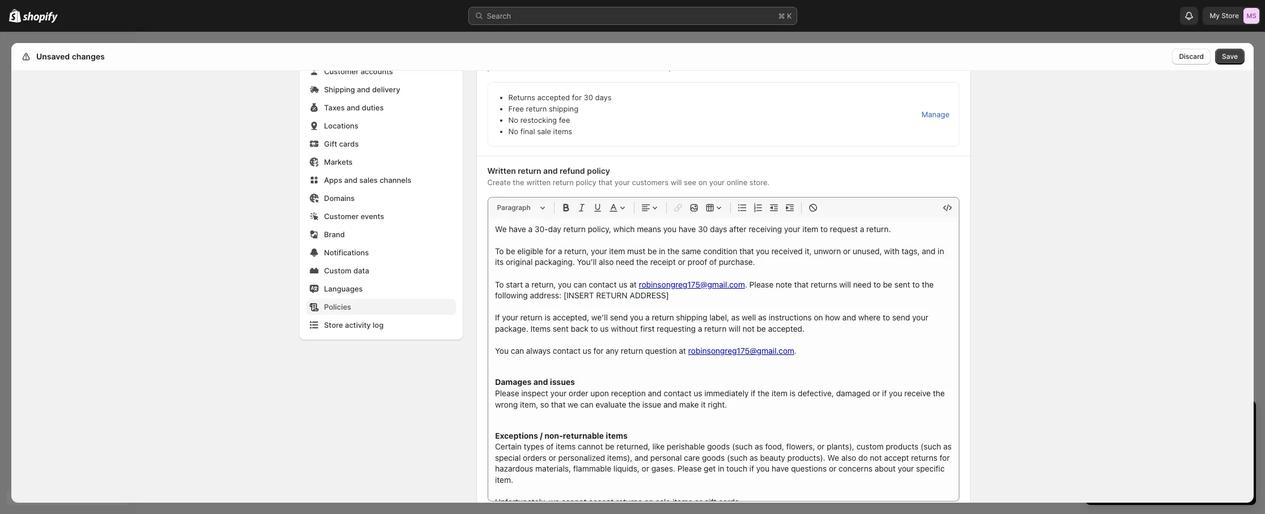 Task type: vqa. For each thing, say whether or not it's contained in the screenshot.
1st No from the bottom of the Returns accepted for 30 days Free return shipping No restocking fee No final sale items
yes



Task type: describe. For each thing, give the bounding box(es) containing it.
0 horizontal spatial shopify image
[[9, 9, 21, 23]]

unsaved changes
[[36, 52, 105, 61]]

free
[[508, 104, 524, 113]]

written
[[487, 166, 516, 176]]

settings dialog
[[11, 0, 1254, 515]]

domains link
[[306, 191, 456, 206]]

the inside and how return fees are applied. return rules will only apply to items purchased after the return rules were turned on or updated.
[[545, 63, 556, 72]]

items inside and how return fees are applied. return rules will only apply to items purchased after the return rules were turned on or updated.
[[861, 52, 880, 61]]

manage
[[922, 110, 950, 119]]

customer accounts link
[[306, 64, 456, 79]]

and for delivery
[[357, 85, 370, 94]]

apps and sales channels link
[[306, 172, 456, 188]]

1 horizontal spatial rules
[[781, 52, 798, 61]]

updated.
[[664, 63, 695, 72]]

languages link
[[306, 281, 456, 297]]

taxes and duties link
[[306, 100, 456, 116]]

2 your from the left
[[709, 178, 725, 187]]

my store image
[[1244, 8, 1259, 24]]

return
[[756, 52, 779, 61]]

refund
[[560, 166, 585, 176]]

taxes
[[324, 103, 345, 112]]

that
[[598, 178, 612, 187]]

sale
[[537, 127, 551, 136]]

my store
[[1210, 11, 1239, 20]]

fee
[[559, 116, 570, 125]]

custom
[[324, 267, 351, 276]]

2 no from the top
[[508, 127, 518, 136]]

are
[[714, 52, 725, 61]]

shipping
[[324, 85, 355, 94]]

markets
[[324, 158, 353, 167]]

gift
[[324, 139, 337, 149]]

brand link
[[306, 227, 456, 243]]

shipping
[[549, 104, 578, 113]]

policy for return
[[576, 178, 596, 187]]

for
[[572, 93, 582, 102]]

shipping and delivery
[[324, 85, 400, 94]]

store.
[[750, 178, 769, 187]]

search
[[487, 11, 511, 20]]

store inside settings dialog
[[324, 321, 343, 330]]

fees
[[697, 52, 712, 61]]

languages
[[324, 285, 363, 294]]

unsaved
[[36, 52, 70, 61]]

paragraph button
[[492, 201, 549, 215]]

notifications link
[[306, 245, 456, 261]]

apps and sales channels
[[324, 176, 411, 185]]

customer events
[[324, 212, 384, 221]]

purchased
[[487, 63, 524, 72]]

custom data
[[324, 267, 369, 276]]

brand
[[324, 230, 345, 239]]

return up updated.
[[674, 52, 695, 61]]

k
[[787, 11, 792, 20]]

and how return fees are applied. return rules will only apply to items purchased after the return rules were turned on or updated.
[[487, 52, 880, 72]]

return up written
[[518, 166, 541, 176]]

returns
[[508, 93, 535, 102]]

cards
[[339, 139, 359, 149]]

and up written
[[543, 166, 558, 176]]

accounts
[[361, 67, 393, 76]]

customer for customer accounts
[[324, 67, 359, 76]]

policies
[[324, 303, 351, 312]]

30
[[584, 93, 593, 102]]

returns accepted for 30 days free return shipping no restocking fee no final sale items
[[508, 93, 612, 136]]

sales
[[359, 176, 378, 185]]

after
[[526, 63, 543, 72]]

channels
[[380, 176, 411, 185]]

save
[[1222, 52, 1238, 61]]

taxes and duties
[[324, 103, 384, 112]]

customer events link
[[306, 209, 456, 225]]

final
[[520, 127, 535, 136]]

changes
[[72, 52, 105, 61]]

domains
[[324, 194, 355, 203]]

and for duties
[[347, 103, 360, 112]]

or
[[655, 63, 662, 72]]

locations
[[324, 121, 358, 130]]



Task type: locate. For each thing, give the bounding box(es) containing it.
store right my
[[1222, 11, 1239, 20]]

shopify image
[[9, 9, 21, 23], [23, 12, 58, 23]]

rules left were
[[581, 63, 598, 72]]

1 customer from the top
[[324, 67, 359, 76]]

create the written return policy that your customers will see on your online store.
[[487, 178, 769, 187]]

manage link
[[915, 107, 956, 122]]

1 vertical spatial policy
[[576, 178, 596, 187]]

3 days left in your trial element
[[1086, 431, 1256, 506]]

written
[[526, 178, 551, 187]]

paragraph
[[497, 204, 531, 212]]

0 vertical spatial on
[[644, 63, 653, 72]]

policy down refund
[[576, 178, 596, 187]]

will
[[800, 52, 812, 61], [671, 178, 682, 187]]

settings
[[34, 52, 66, 61]]

store down 'policies'
[[324, 321, 343, 330]]

markets link
[[306, 154, 456, 170]]

0 vertical spatial customer
[[324, 67, 359, 76]]

1 vertical spatial items
[[553, 127, 572, 136]]

1 vertical spatial on
[[698, 178, 707, 187]]

and left how
[[642, 52, 655, 61]]

my
[[1210, 11, 1220, 20]]

0 horizontal spatial the
[[513, 178, 524, 187]]

1 vertical spatial store
[[324, 321, 343, 330]]

store activity log link
[[306, 318, 456, 333]]

shipping and delivery link
[[306, 82, 456, 98]]

0 vertical spatial the
[[545, 63, 556, 72]]

days
[[595, 93, 612, 102]]

store
[[1222, 11, 1239, 20], [324, 321, 343, 330]]

1 horizontal spatial the
[[545, 63, 556, 72]]

and right the taxes
[[347, 103, 360, 112]]

data
[[353, 267, 369, 276]]

the right create
[[513, 178, 524, 187]]

0 horizontal spatial on
[[644, 63, 653, 72]]

the right after
[[545, 63, 556, 72]]

delivery
[[372, 85, 400, 94]]

and for sales
[[344, 176, 357, 185]]

0 horizontal spatial your
[[614, 178, 630, 187]]

⌘
[[778, 11, 785, 20]]

1 your from the left
[[614, 178, 630, 187]]

1 horizontal spatial will
[[800, 52, 812, 61]]

items down fee
[[553, 127, 572, 136]]

on left 'or'
[[644, 63, 653, 72]]

items
[[861, 52, 880, 61], [553, 127, 572, 136]]

log
[[373, 321, 384, 330]]

will left see
[[671, 178, 682, 187]]

will inside and how return fees are applied. return rules will only apply to items purchased after the return rules were turned on or updated.
[[800, 52, 812, 61]]

policy for refund
[[587, 166, 610, 176]]

gift cards link
[[306, 136, 456, 152]]

gift cards
[[324, 139, 359, 149]]

1 vertical spatial the
[[513, 178, 524, 187]]

duties
[[362, 103, 384, 112]]

1 vertical spatial rules
[[581, 63, 598, 72]]

save button
[[1215, 49, 1245, 65]]

will left only
[[800, 52, 812, 61]]

1 horizontal spatial on
[[698, 178, 707, 187]]

⌘ k
[[778, 11, 792, 20]]

store activity log
[[324, 321, 384, 330]]

dialog
[[1258, 43, 1265, 512]]

items inside returns accepted for 30 days free return shipping no restocking fee no final sale items
[[553, 127, 572, 136]]

1 no from the top
[[508, 116, 518, 125]]

rules
[[781, 52, 798, 61], [581, 63, 598, 72]]

on right see
[[698, 178, 707, 187]]

to
[[851, 52, 859, 61]]

policy
[[587, 166, 610, 176], [576, 178, 596, 187]]

1 vertical spatial will
[[671, 178, 682, 187]]

return up for
[[558, 63, 579, 72]]

on inside and how return fees are applied. return rules will only apply to items purchased after the return rules were turned on or updated.
[[644, 63, 653, 72]]

events
[[361, 212, 384, 221]]

1 horizontal spatial shopify image
[[23, 12, 58, 23]]

only
[[814, 52, 828, 61]]

return down refund
[[553, 178, 574, 187]]

custom data link
[[306, 263, 456, 279]]

no left final
[[508, 127, 518, 136]]

and inside and how return fees are applied. return rules will only apply to items purchased after the return rules were turned on or updated.
[[642, 52, 655, 61]]

and
[[642, 52, 655, 61], [357, 85, 370, 94], [347, 103, 360, 112], [543, 166, 558, 176], [344, 176, 357, 185]]

your right that
[[614, 178, 630, 187]]

items right to
[[861, 52, 880, 61]]

1 horizontal spatial items
[[861, 52, 880, 61]]

your left online in the top of the page
[[709, 178, 725, 187]]

and down customer accounts
[[357, 85, 370, 94]]

policies link
[[306, 299, 456, 315]]

discard button
[[1172, 49, 1211, 65]]

policy up that
[[587, 166, 610, 176]]

apps
[[324, 176, 342, 185]]

0 horizontal spatial items
[[553, 127, 572, 136]]

customer for customer events
[[324, 212, 359, 221]]

activity
[[345, 321, 371, 330]]

see
[[684, 178, 696, 187]]

0 horizontal spatial rules
[[581, 63, 598, 72]]

return up restocking
[[526, 104, 547, 113]]

customer
[[324, 67, 359, 76], [324, 212, 359, 221]]

0 vertical spatial store
[[1222, 11, 1239, 20]]

notifications
[[324, 248, 369, 257]]

the
[[545, 63, 556, 72], [513, 178, 524, 187]]

0 horizontal spatial store
[[324, 321, 343, 330]]

customer down domains at left
[[324, 212, 359, 221]]

0 vertical spatial items
[[861, 52, 880, 61]]

will for customers
[[671, 178, 682, 187]]

2 customer from the top
[[324, 212, 359, 221]]

0 horizontal spatial will
[[671, 178, 682, 187]]

discard
[[1179, 52, 1204, 61]]

1 horizontal spatial store
[[1222, 11, 1239, 20]]

how
[[657, 52, 672, 61]]

were
[[600, 63, 617, 72]]

1 vertical spatial customer
[[324, 212, 359, 221]]

and right apps
[[344, 176, 357, 185]]

customer up shipping
[[324, 67, 359, 76]]

0 vertical spatial will
[[800, 52, 812, 61]]

return inside returns accepted for 30 days free return shipping no restocking fee no final sale items
[[526, 104, 547, 113]]

restocking
[[520, 116, 557, 125]]

0 vertical spatial policy
[[587, 166, 610, 176]]

online
[[727, 178, 747, 187]]

apply
[[830, 52, 849, 61]]

your
[[614, 178, 630, 187], [709, 178, 725, 187]]

return
[[674, 52, 695, 61], [558, 63, 579, 72], [526, 104, 547, 113], [518, 166, 541, 176], [553, 178, 574, 187]]

will for rules
[[800, 52, 812, 61]]

locations link
[[306, 118, 456, 134]]

customer accounts
[[324, 67, 393, 76]]

0 vertical spatial rules
[[781, 52, 798, 61]]

rules right return
[[781, 52, 798, 61]]

1 vertical spatial no
[[508, 127, 518, 136]]

turned
[[619, 63, 642, 72]]

accepted
[[537, 93, 570, 102]]

applied.
[[727, 52, 754, 61]]

no down free
[[508, 116, 518, 125]]

customers
[[632, 178, 669, 187]]

0 vertical spatial no
[[508, 116, 518, 125]]

1 horizontal spatial your
[[709, 178, 725, 187]]

written return and refund policy
[[487, 166, 610, 176]]

create
[[487, 178, 511, 187]]



